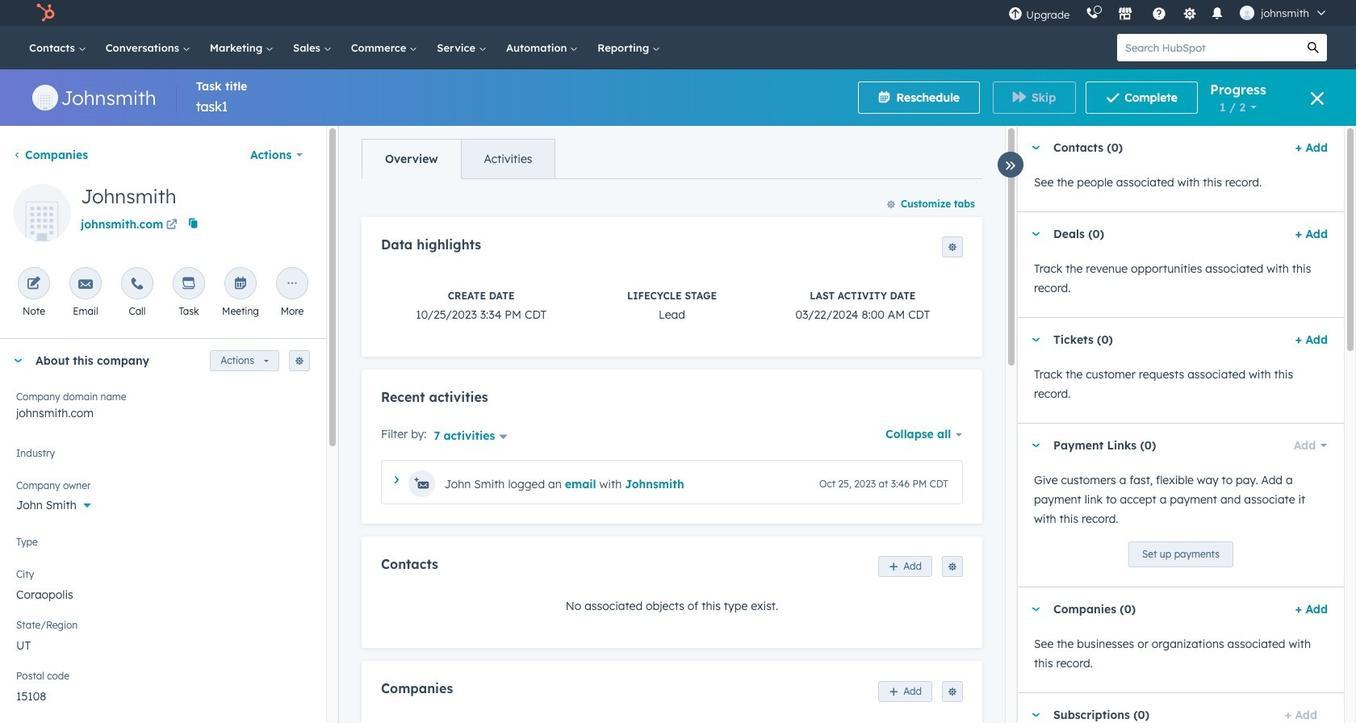 Task type: describe. For each thing, give the bounding box(es) containing it.
make a phone call image
[[130, 277, 145, 292]]

create an email image
[[78, 277, 93, 292]]

marketplaces image
[[1119, 7, 1133, 22]]

link opens in a new window image
[[166, 216, 178, 236]]

create a task image
[[182, 277, 196, 292]]



Task type: locate. For each thing, give the bounding box(es) containing it.
schedule a meeting image
[[233, 277, 248, 292]]

navigation
[[362, 139, 556, 179]]

manage card settings image
[[295, 357, 304, 367]]

create a note image
[[27, 277, 41, 292]]

link opens in a new window image
[[166, 220, 178, 232]]

caret image
[[1031, 232, 1041, 236], [1031, 338, 1041, 342], [395, 477, 399, 484], [1031, 608, 1041, 612]]

caret image
[[1031, 146, 1041, 150], [13, 359, 23, 363], [1031, 444, 1041, 448], [1031, 713, 1041, 718]]

Search HubSpot search field
[[1118, 34, 1300, 61]]

None text field
[[16, 578, 310, 611], [16, 680, 310, 712], [16, 578, 310, 611], [16, 680, 310, 712]]

more activities, menu pop up image
[[285, 277, 300, 292]]

close image
[[1311, 92, 1324, 105]]

None text field
[[16, 629, 310, 661]]

menu
[[1001, 0, 1337, 26]]

john smith image
[[1241, 6, 1255, 20]]



Task type: vqa. For each thing, say whether or not it's contained in the screenshot.
2nd Link Opens In A New Window image from the top of the page
yes



